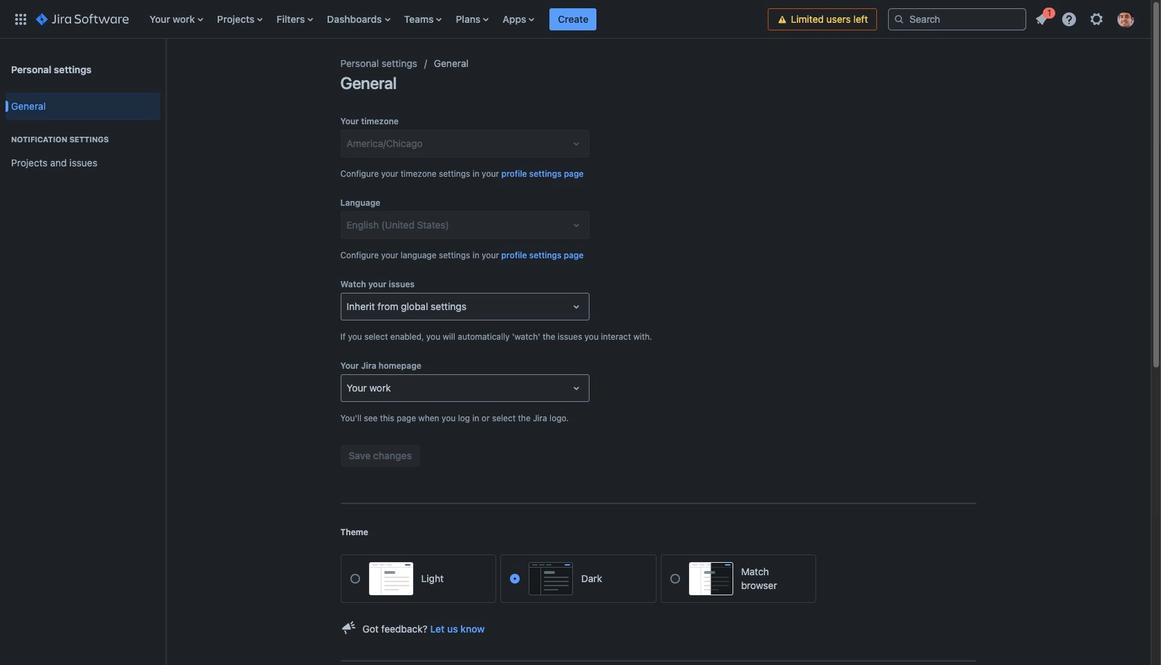 Task type: describe. For each thing, give the bounding box(es) containing it.
notifications image
[[1034, 11, 1050, 27]]

settings image
[[1089, 11, 1106, 27]]

1 horizontal spatial list
[[1030, 5, 1143, 31]]

1 group from the top
[[6, 89, 160, 185]]

0 horizontal spatial list item
[[550, 0, 597, 38]]

feedback image
[[341, 620, 357, 637]]

open image
[[568, 299, 585, 315]]

sidebar navigation image
[[151, 55, 181, 83]]

0 horizontal spatial list
[[143, 0, 769, 38]]

your profile and settings image
[[1118, 11, 1135, 27]]

1 open image from the top
[[568, 136, 585, 152]]

1 horizontal spatial list item
[[1030, 5, 1056, 30]]

search image
[[894, 13, 905, 25]]



Task type: locate. For each thing, give the bounding box(es) containing it.
2 vertical spatial open image
[[568, 380, 585, 397]]

2 group from the top
[[6, 120, 160, 181]]

0 vertical spatial open image
[[568, 136, 585, 152]]

1 vertical spatial open image
[[568, 217, 585, 234]]

3 open image from the top
[[568, 380, 585, 397]]

heading
[[6, 134, 160, 145]]

None radio
[[350, 575, 360, 584]]

Search field
[[889, 8, 1027, 30]]

appswitcher icon image
[[12, 11, 29, 27]]

list
[[143, 0, 769, 38], [1030, 5, 1143, 31]]

open image
[[568, 136, 585, 152], [568, 217, 585, 234], [568, 380, 585, 397]]

None text field
[[347, 300, 349, 314], [347, 382, 349, 396], [347, 300, 349, 314], [347, 382, 349, 396]]

jira software image
[[36, 11, 129, 27], [36, 11, 129, 27]]

list item
[[550, 0, 597, 38], [1030, 5, 1056, 30]]

help image
[[1061, 11, 1078, 27]]

banner
[[0, 0, 1151, 39]]

None search field
[[889, 8, 1027, 30]]

2 open image from the top
[[568, 217, 585, 234]]

group
[[6, 89, 160, 185], [6, 120, 160, 181]]

primary element
[[8, 0, 769, 38]]



Task type: vqa. For each thing, say whether or not it's contained in the screenshot.
the top open icon
yes



